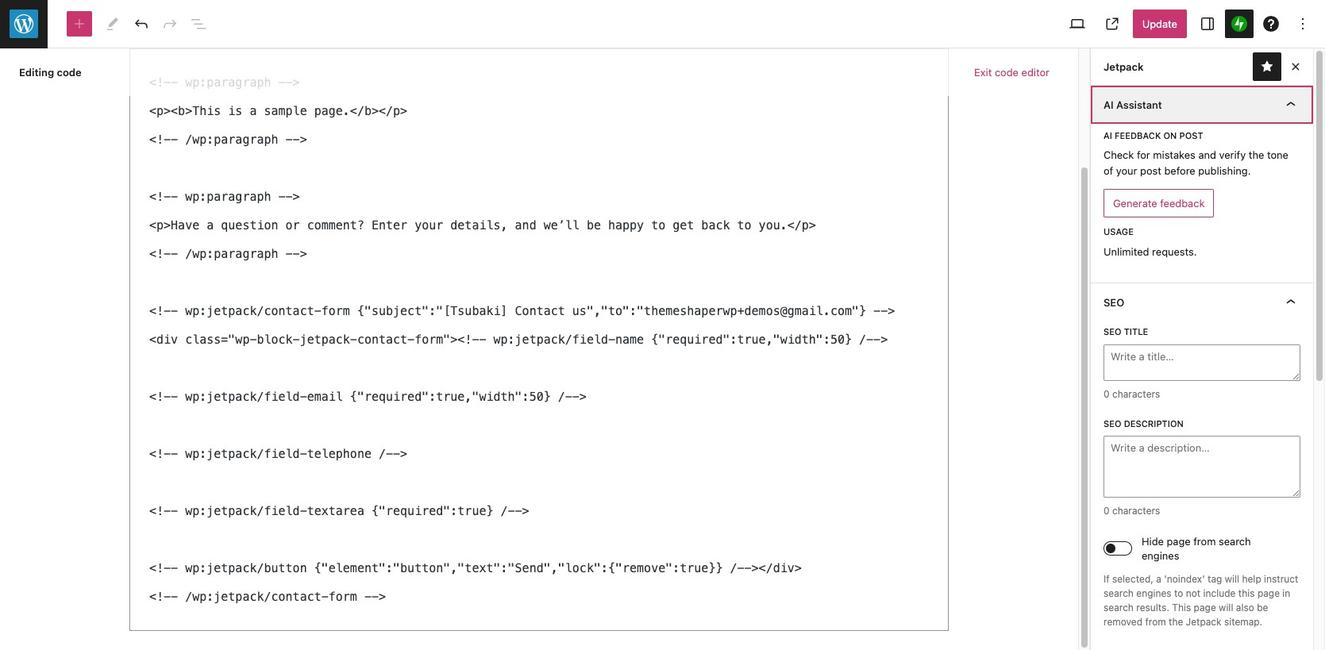 Task type: describe. For each thing, give the bounding box(es) containing it.
seo for seo description
[[1104, 418, 1122, 429]]

undo image
[[132, 14, 151, 33]]

unpin from toolbar image
[[1258, 57, 1278, 76]]

publishing.
[[1199, 164, 1252, 177]]

seo button
[[1092, 284, 1314, 322]]

jetpack inside if selected, a 'noindex' tag will help instruct search engines to not include this page in search results. this page will also be removed from the jetpack sitemap.
[[1187, 617, 1222, 629]]

help image
[[1262, 14, 1281, 33]]

unlimited
[[1104, 245, 1150, 258]]

0 for seo title
[[1104, 388, 1110, 400]]

tone
[[1268, 149, 1289, 162]]

title
[[1125, 327, 1149, 337]]

editor
[[1022, 66, 1050, 79]]

hide page from search engines
[[1142, 536, 1252, 563]]

seo for seo title
[[1104, 327, 1122, 337]]

seo description
[[1104, 418, 1184, 429]]

0 characters for title
[[1104, 388, 1161, 400]]

engines inside hide page from search engines
[[1142, 550, 1180, 563]]

1 vertical spatial search
[[1104, 588, 1134, 600]]

ai feedback on post
[[1104, 130, 1204, 141]]

SEO Title text field
[[1104, 345, 1301, 381]]

'noindex'
[[1165, 574, 1206, 586]]

assistant
[[1117, 99, 1163, 111]]

on
[[1164, 130, 1178, 141]]

also
[[1237, 603, 1255, 614]]

generate feedback button
[[1104, 189, 1215, 218]]

include
[[1204, 588, 1237, 600]]

feedback for ai
[[1115, 130, 1162, 141]]

generate
[[1114, 197, 1158, 210]]

options image
[[1294, 14, 1313, 33]]

engines inside if selected, a 'noindex' tag will help instruct search engines to not include this page in search results. this page will also be removed from the jetpack sitemap.
[[1137, 588, 1172, 600]]

from inside hide page from search engines
[[1194, 536, 1217, 548]]

view page image
[[1103, 14, 1122, 33]]

characters for description
[[1113, 505, 1161, 517]]

help
[[1243, 574, 1262, 586]]

ai assistant button
[[1092, 86, 1314, 124]]

exit
[[975, 66, 993, 79]]

this
[[1239, 588, 1256, 600]]

update button
[[1133, 10, 1188, 38]]

the inside check for mistakes and verify the tone of your post before publishing.
[[1250, 149, 1265, 162]]

feedback for generate
[[1161, 197, 1206, 210]]

in
[[1283, 588, 1291, 600]]

editing
[[19, 66, 54, 79]]

tag
[[1208, 574, 1223, 586]]

code for exit
[[995, 66, 1019, 79]]

description
[[1125, 418, 1184, 429]]

requests.
[[1153, 245, 1198, 258]]

of
[[1104, 164, 1114, 177]]

this
[[1173, 603, 1192, 614]]

settings image
[[1199, 14, 1218, 33]]

0 vertical spatial jetpack
[[1104, 60, 1144, 73]]

editing code
[[19, 66, 81, 79]]



Task type: vqa. For each thing, say whether or not it's contained in the screenshot.
AM
no



Task type: locate. For each thing, give the bounding box(es) containing it.
jetpack image
[[1232, 16, 1248, 32]]

page right hide
[[1168, 536, 1191, 548]]

0 horizontal spatial post
[[1141, 164, 1162, 177]]

1 horizontal spatial from
[[1194, 536, 1217, 548]]

2 horizontal spatial page
[[1258, 588, 1281, 600]]

a
[[1157, 574, 1162, 586]]

seo
[[1104, 297, 1125, 309], [1104, 327, 1122, 337], [1104, 418, 1122, 429]]

1 vertical spatial characters
[[1113, 505, 1161, 517]]

results.
[[1137, 603, 1170, 614]]

0 horizontal spatial jetpack
[[1104, 60, 1144, 73]]

seo up 'seo title'
[[1104, 297, 1125, 309]]

not
[[1187, 588, 1201, 600]]

characters for title
[[1113, 388, 1161, 400]]

1 horizontal spatial the
[[1250, 149, 1265, 162]]

if selected, a 'noindex' tag will help instruct search engines to not include this page in search results. this page will also be removed from the jetpack sitemap.
[[1104, 574, 1299, 629]]

page up be
[[1258, 588, 1281, 600]]

2 vertical spatial seo
[[1104, 418, 1122, 429]]

ai
[[1104, 99, 1114, 111], [1104, 130, 1113, 141]]

1 horizontal spatial jetpack
[[1187, 617, 1222, 629]]

0 vertical spatial the
[[1250, 149, 1265, 162]]

1 vertical spatial ai
[[1104, 130, 1113, 141]]

the inside if selected, a 'noindex' tag will help instruct search engines to not include this page in search results. this page will also be removed from the jetpack sitemap.
[[1170, 617, 1184, 629]]

from down results.
[[1146, 617, 1167, 629]]

0 vertical spatial 0
[[1104, 388, 1110, 400]]

0 horizontal spatial code
[[57, 66, 81, 79]]

ai inside "dropdown button"
[[1104, 99, 1114, 111]]

1 code from the left
[[57, 66, 81, 79]]

engines
[[1142, 550, 1180, 563], [1137, 588, 1172, 600]]

0 characters up seo description at the right bottom of the page
[[1104, 388, 1161, 400]]

from inside if selected, a 'noindex' tag will help instruct search engines to not include this page in search results. this page will also be removed from the jetpack sitemap.
[[1146, 617, 1167, 629]]

0 vertical spatial seo
[[1104, 297, 1125, 309]]

code
[[57, 66, 81, 79], [995, 66, 1019, 79]]

1 seo from the top
[[1104, 297, 1125, 309]]

code inside "button"
[[995, 66, 1019, 79]]

instruct
[[1265, 574, 1299, 586]]

0 vertical spatial search
[[1220, 536, 1252, 548]]

verify
[[1220, 149, 1247, 162]]

close plugin image
[[1287, 57, 1306, 76]]

exit code editor button
[[965, 58, 1060, 87]]

jetpack up ai assistant
[[1104, 60, 1144, 73]]

0 vertical spatial ai
[[1104, 99, 1114, 111]]

post right on
[[1180, 130, 1204, 141]]

from
[[1194, 536, 1217, 548], [1146, 617, 1167, 629]]

search
[[1220, 536, 1252, 548], [1104, 588, 1134, 600], [1104, 603, 1134, 614]]

0 vertical spatial engines
[[1142, 550, 1180, 563]]

1 0 from the top
[[1104, 388, 1110, 400]]

ai assistant
[[1104, 99, 1163, 111]]

hide
[[1142, 536, 1165, 548]]

0 vertical spatial will
[[1226, 574, 1240, 586]]

1 vertical spatial post
[[1141, 164, 1162, 177]]

characters up seo description at the right bottom of the page
[[1113, 388, 1161, 400]]

generate feedback
[[1114, 197, 1206, 210]]

ai for ai assistant
[[1104, 99, 1114, 111]]

1 horizontal spatial code
[[995, 66, 1019, 79]]

1 ai from the top
[[1104, 99, 1114, 111]]

characters up hide
[[1113, 505, 1161, 517]]

jetpack
[[1104, 60, 1144, 73], [1187, 617, 1222, 629]]

search down if
[[1104, 588, 1134, 600]]

sitemap.
[[1225, 617, 1263, 629]]

mistakes
[[1154, 149, 1196, 162]]

seo for seo
[[1104, 297, 1125, 309]]

0 up if
[[1104, 505, 1110, 517]]

1 horizontal spatial post
[[1180, 130, 1204, 141]]

your
[[1117, 164, 1138, 177]]

exit code editor
[[975, 66, 1050, 79]]

ai for ai feedback on post
[[1104, 130, 1113, 141]]

engines down hide
[[1142, 550, 1180, 563]]

1 vertical spatial 0 characters
[[1104, 505, 1161, 517]]

for
[[1138, 149, 1151, 162]]

2 vertical spatial page
[[1195, 603, 1217, 614]]

before
[[1165, 164, 1196, 177]]

0 characters for description
[[1104, 505, 1161, 517]]

2 0 characters from the top
[[1104, 505, 1161, 517]]

0 characters
[[1104, 388, 1161, 400], [1104, 505, 1161, 517]]

2 ai from the top
[[1104, 130, 1113, 141]]

from up the tag
[[1194, 536, 1217, 548]]

seo left title
[[1104, 327, 1122, 337]]

0 vertical spatial characters
[[1113, 388, 1161, 400]]

1 vertical spatial feedback
[[1161, 197, 1206, 210]]

seo title
[[1104, 327, 1149, 337]]

0 up seo description at the right bottom of the page
[[1104, 388, 1110, 400]]

the left tone
[[1250, 149, 1265, 162]]

2 characters from the top
[[1113, 505, 1161, 517]]

0 horizontal spatial page
[[1168, 536, 1191, 548]]

redo image
[[160, 14, 180, 33]]

2 vertical spatial search
[[1104, 603, 1134, 614]]

feedback inside generate feedback button
[[1161, 197, 1206, 210]]

be
[[1258, 603, 1269, 614]]

0 horizontal spatial the
[[1170, 617, 1184, 629]]

seo inside dropdown button
[[1104, 297, 1125, 309]]

1 vertical spatial seo
[[1104, 327, 1122, 337]]

search up help
[[1220, 536, 1252, 548]]

check for mistakes and verify the tone of your post before publishing.
[[1104, 149, 1289, 177]]

the
[[1250, 149, 1265, 162], [1170, 617, 1184, 629]]

1 characters from the top
[[1113, 388, 1161, 400]]

1 vertical spatial from
[[1146, 617, 1167, 629]]

page
[[1168, 536, 1191, 548], [1258, 588, 1281, 600], [1195, 603, 1217, 614]]

post down for at the right of page
[[1141, 164, 1162, 177]]

1 vertical spatial will
[[1220, 603, 1234, 614]]

to
[[1175, 588, 1184, 600]]

0 vertical spatial feedback
[[1115, 130, 1162, 141]]

0 vertical spatial from
[[1194, 536, 1217, 548]]

0 horizontal spatial from
[[1146, 617, 1167, 629]]

1 vertical spatial jetpack
[[1187, 617, 1222, 629]]

search inside hide page from search engines
[[1220, 536, 1252, 548]]

and
[[1199, 149, 1217, 162]]

1 vertical spatial page
[[1258, 588, 1281, 600]]

search up removed
[[1104, 603, 1134, 614]]

0 for seo description
[[1104, 505, 1110, 517]]

check
[[1104, 149, 1135, 162]]

engines up results.
[[1137, 588, 1172, 600]]

0 vertical spatial 0 characters
[[1104, 388, 1161, 400]]

the down this
[[1170, 617, 1184, 629]]

page down not
[[1195, 603, 1217, 614]]

1 vertical spatial engines
[[1137, 588, 1172, 600]]

unlimited requests.
[[1104, 245, 1198, 258]]

seo left description
[[1104, 418, 1122, 429]]

feedback up for at the right of page
[[1115, 130, 1162, 141]]

will down include
[[1220, 603, 1234, 614]]

usage
[[1104, 227, 1134, 237]]

preview image
[[1068, 14, 1087, 33]]

selected,
[[1113, 574, 1154, 586]]

jetpack down this
[[1187, 617, 1222, 629]]

code right editing
[[57, 66, 81, 79]]

2 code from the left
[[995, 66, 1019, 79]]

1 vertical spatial the
[[1170, 617, 1184, 629]]

will right the tag
[[1226, 574, 1240, 586]]

0 vertical spatial post
[[1180, 130, 1204, 141]]

post
[[1180, 130, 1204, 141], [1141, 164, 1162, 177]]

ai left assistant
[[1104, 99, 1114, 111]]

if
[[1104, 574, 1110, 586]]

update
[[1143, 17, 1178, 30]]

1 vertical spatial 0
[[1104, 505, 1110, 517]]

removed
[[1104, 617, 1143, 629]]

SEO Description text field
[[1104, 436, 1301, 498]]

ai up check
[[1104, 130, 1113, 141]]

3 seo from the top
[[1104, 418, 1122, 429]]

0 vertical spatial page
[[1168, 536, 1191, 548]]

will
[[1226, 574, 1240, 586], [1220, 603, 1234, 614]]

0 characters up hide
[[1104, 505, 1161, 517]]

page inside hide page from search engines
[[1168, 536, 1191, 548]]

post inside check for mistakes and verify the tone of your post before publishing.
[[1141, 164, 1162, 177]]

1 horizontal spatial page
[[1195, 603, 1217, 614]]

feedback down before on the top of page
[[1161, 197, 1206, 210]]

code for editing
[[57, 66, 81, 79]]

feedback
[[1115, 130, 1162, 141], [1161, 197, 1206, 210]]

2 seo from the top
[[1104, 327, 1122, 337]]

1 0 characters from the top
[[1104, 388, 1161, 400]]

Start writing with text or HTML text field
[[130, 48, 949, 631]]

0
[[1104, 388, 1110, 400], [1104, 505, 1110, 517]]

characters
[[1113, 388, 1161, 400], [1113, 505, 1161, 517]]

2 0 from the top
[[1104, 505, 1110, 517]]

code right exit
[[995, 66, 1019, 79]]



